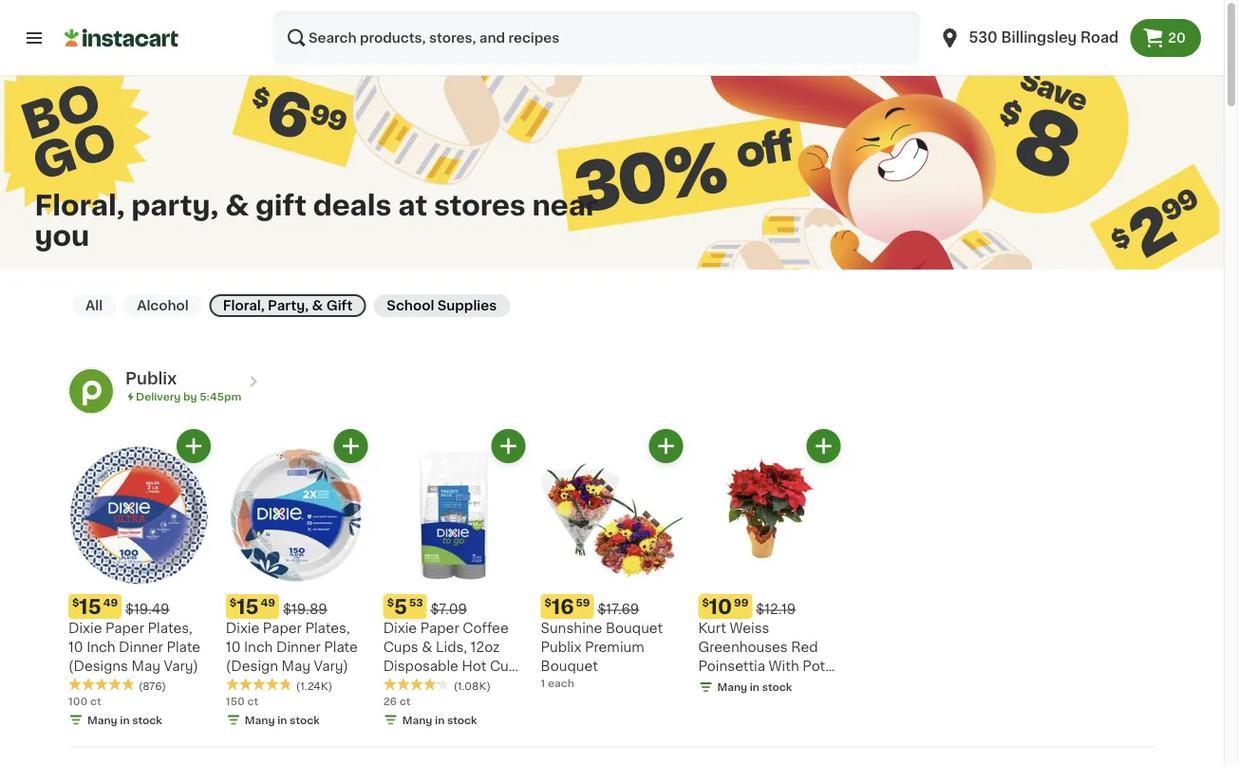Task type: describe. For each thing, give the bounding box(es) containing it.
pot
[[803, 660, 826, 673]]

many for dixie paper plates, 10 inch dinner plate (design may vary)
[[245, 715, 275, 726]]

greenhouses
[[699, 641, 788, 654]]

vary) inside $ 15 49 $19.49 dixie paper plates, 10 inch dinner plate (designs may vary)
[[164, 660, 198, 673]]

floral, party, & gift deals at stores near you
[[35, 192, 598, 249]]

26 ct
[[384, 696, 411, 707]]

5
[[394, 597, 408, 617]]

supplies
[[438, 299, 497, 313]]

all link
[[72, 295, 116, 317]]

1 vertical spatial bouquet
[[541, 660, 598, 673]]

530 billingsley road
[[970, 31, 1119, 45]]

alcohol
[[137, 299, 189, 313]]

many for dixie paper coffee cups & lids, 12oz disposable hot cups (variety pack)
[[403, 715, 433, 726]]

lids,
[[436, 641, 467, 654]]

$16.59 original price: $17.69 element
[[541, 594, 683, 619]]

20
[[1169, 31, 1187, 45]]

15 for $ 15 49 $19.49 dixie paper plates, 10 inch dinner plate (designs may vary)
[[79, 597, 101, 617]]

billingsley
[[1002, 31, 1078, 45]]

road
[[1081, 31, 1119, 45]]

$5.53 original price: $7.09 element
[[384, 594, 526, 619]]

plates, inside dixie paper plates, 10 inch dinner plate (design may vary)
[[305, 622, 350, 635]]

1 product group from the left
[[68, 429, 211, 728]]

dinner inside dixie paper plates, 10 inch dinner plate (design may vary)
[[276, 641, 321, 654]]

49 for $ 15 49
[[261, 598, 275, 608]]

coffee
[[463, 622, 509, 635]]

(designs
[[68, 660, 128, 673]]

59
[[576, 598, 590, 608]]

product group containing 16
[[541, 429, 683, 691]]

2 horizontal spatial 10
[[709, 597, 733, 617]]

(1.08k)
[[454, 681, 491, 691]]

school supplies link
[[374, 295, 510, 317]]

1 530 billingsley road button from the left
[[928, 11, 1131, 65]]

each
[[548, 679, 575, 689]]

$ for 16
[[545, 598, 552, 608]]

you
[[35, 222, 90, 249]]

premium
[[585, 641, 645, 654]]

many in stock for dixie paper coffee cups & lids, 12oz disposable hot cups (variety pack)
[[403, 715, 477, 726]]

(1.24k)
[[296, 681, 333, 691]]

$10.99 original price: $12.19 element
[[699, 594, 841, 619]]

dixie for 15
[[226, 622, 260, 635]]

plate inside dixie paper plates, 10 inch dinner plate (design may vary)
[[324, 641, 358, 654]]

stock for dixie paper plates, 10 inch dinner plate (design may vary)
[[290, 715, 320, 726]]

100 ct
[[68, 696, 101, 707]]

$7.09
[[431, 603, 467, 616]]

dixie paper coffee cups & lids, 12oz disposable hot cups (variety pack)
[[384, 622, 525, 692]]

delivery by 5:45pm
[[136, 392, 242, 402]]

150
[[226, 696, 245, 707]]

instacart logo image
[[65, 27, 179, 49]]

paper for 15
[[263, 622, 302, 635]]

stock for dixie paper plates, 10 inch dinner plate (designs may vary)
[[132, 715, 162, 726]]

stock down with
[[763, 682, 793, 693]]

all
[[86, 299, 103, 313]]

$ for 10
[[702, 598, 709, 608]]

deals
[[313, 192, 392, 219]]

12oz
[[471, 641, 500, 654]]

inch inside $ 15 49 $19.49 dixie paper plates, 10 inch dinner plate (designs may vary)
[[87, 641, 115, 654]]

53
[[409, 598, 423, 608]]

in for dixie paper plates, 10 inch dinner plate (designs may vary)
[[120, 715, 130, 726]]

red
[[792, 641, 819, 654]]

2 product group from the left
[[226, 429, 368, 728]]

in for dixie paper plates, 10 inch dinner plate (design may vary)
[[278, 715, 287, 726]]

$ 15 49
[[230, 597, 275, 617]]

10 inside $ 15 49 $19.49 dixie paper plates, 10 inch dinner plate (designs may vary)
[[68, 641, 83, 654]]

$ inside $ 15 49 $19.49 dixie paper plates, 10 inch dinner plate (designs may vary)
[[72, 598, 79, 608]]

Search field
[[274, 11, 920, 65]]

school
[[387, 299, 434, 313]]

$19.49
[[125, 603, 170, 616]]

(876)
[[139, 681, 166, 691]]

$ for 5
[[387, 598, 394, 608]]

49 for $ 15 49 $19.49 dixie paper plates, 10 inch dinner plate (designs may vary)
[[103, 598, 118, 608]]

plates, inside $ 15 49 $19.49 dixie paper plates, 10 inch dinner plate (designs may vary)
[[148, 622, 193, 635]]

floral, for floral, party, & gift deals at stores near you
[[35, 192, 125, 219]]

in for dixie paper coffee cups & lids, 12oz disposable hot cups (variety pack)
[[435, 715, 445, 726]]

sunshine bouquet publix premium bouquet 1 each
[[541, 622, 663, 689]]

$ for 15
[[230, 598, 237, 608]]

150 ct
[[226, 696, 258, 707]]

0 horizontal spatial cups
[[384, 641, 419, 654]]

dixie for 5
[[384, 622, 417, 635]]

1 add image from the left
[[182, 435, 206, 458]]

hot
[[462, 660, 487, 673]]



Task type: locate. For each thing, give the bounding box(es) containing it.
0 horizontal spatial add image
[[497, 435, 521, 458]]

paper down $15.49 original price: $19.89 element
[[263, 622, 302, 635]]

2 49 from the left
[[261, 598, 275, 608]]

1 horizontal spatial 10
[[226, 641, 241, 654]]

add image for 10
[[812, 435, 836, 458]]

2 vertical spatial &
[[422, 641, 433, 654]]

15 inside $ 15 49 $19.49 dixie paper plates, 10 inch dinner plate (designs may vary)
[[79, 597, 101, 617]]

1 horizontal spatial cups
[[490, 660, 525, 673]]

ct
[[90, 696, 101, 707], [247, 696, 258, 707], [400, 696, 411, 707]]

floral, for floral, party, & gift
[[223, 299, 265, 313]]

paper for 5
[[421, 622, 460, 635]]

$15.49 original price: $19.89 element
[[226, 594, 368, 619]]

1 horizontal spatial inch
[[244, 641, 273, 654]]

3 ct from the left
[[400, 696, 411, 707]]

many in stock down 150 ct
[[245, 715, 320, 726]]

15 for $ 15 49
[[237, 597, 259, 617]]

paper
[[105, 622, 144, 635], [263, 622, 302, 635], [421, 622, 460, 635]]

many in stock down poinsettia on the bottom of page
[[718, 682, 793, 693]]

product group
[[68, 429, 211, 728], [226, 429, 368, 728], [384, 429, 526, 728], [541, 429, 683, 691], [699, 429, 841, 695]]

1 plates, from the left
[[148, 622, 193, 635]]

&
[[225, 192, 249, 219], [312, 299, 323, 313], [422, 641, 433, 654]]

2 add image from the left
[[339, 435, 363, 458]]

$
[[72, 598, 79, 608], [545, 598, 552, 608], [230, 598, 237, 608], [387, 598, 394, 608], [702, 598, 709, 608]]

dixie up the (designs
[[68, 622, 102, 635]]

in down pack)
[[435, 715, 445, 726]]

0 horizontal spatial &
[[225, 192, 249, 219]]

plate up (1.24k)
[[324, 641, 358, 654]]

publix inside sunshine bouquet publix premium bouquet 1 each
[[541, 641, 582, 654]]

1 ct from the left
[[90, 696, 101, 707]]

0 horizontal spatial bouquet
[[541, 660, 598, 673]]

bouquet
[[606, 622, 663, 635], [541, 660, 598, 673]]

floral, inside 'floral, party, & gift deals at stores near you'
[[35, 192, 125, 219]]

stock down (876)
[[132, 715, 162, 726]]

3 add image from the left
[[812, 435, 836, 458]]

0 horizontal spatial publix
[[125, 371, 177, 387]]

1 add image from the left
[[497, 435, 521, 458]]

0 vertical spatial floral,
[[35, 192, 125, 219]]

floral, party, & gift link
[[210, 295, 366, 317]]

$ up 'kurt'
[[702, 598, 709, 608]]

2 dixie from the left
[[226, 622, 260, 635]]

in down the (designs
[[120, 715, 130, 726]]

2 paper from the left
[[263, 622, 302, 635]]

$ inside $ 15 49
[[230, 598, 237, 608]]

dixie inside $ 15 49 $19.49 dixie paper plates, 10 inch dinner plate (designs may vary)
[[68, 622, 102, 635]]

floral, party, & gift deals at stores near you main content
[[0, 0, 1225, 765]]

dixie down $ 15 49
[[226, 622, 260, 635]]

0 horizontal spatial ct
[[90, 696, 101, 707]]

0 vertical spatial bouquet
[[606, 622, 663, 635]]

5 $ from the left
[[702, 598, 709, 608]]

2 vary) from the left
[[314, 660, 349, 673]]

(variety
[[384, 679, 435, 692]]

with
[[769, 660, 800, 673]]

1 vertical spatial publix
[[541, 641, 582, 654]]

10
[[709, 597, 733, 617], [68, 641, 83, 654], [226, 641, 241, 654]]

publix up delivery
[[125, 371, 177, 387]]

bouquet up each
[[541, 660, 598, 673]]

10 inside dixie paper plates, 10 inch dinner plate (design may vary)
[[226, 641, 241, 654]]

1 horizontal spatial plates,
[[305, 622, 350, 635]]

school supplies
[[387, 299, 497, 313]]

ct for 15
[[247, 696, 258, 707]]

99
[[734, 598, 749, 608]]

4 $ from the left
[[387, 598, 394, 608]]

paper inside $ 15 49 $19.49 dixie paper plates, 10 inch dinner plate (designs may vary)
[[105, 622, 144, 635]]

floral, left the party,
[[223, 299, 265, 313]]

49 inside $ 15 49 $19.49 dixie paper plates, 10 inch dinner plate (designs may vary)
[[103, 598, 118, 608]]

vary) up (1.24k)
[[314, 660, 349, 673]]

1 horizontal spatial publix
[[541, 641, 582, 654]]

0 horizontal spatial dinner
[[119, 641, 163, 654]]

0 horizontal spatial 15
[[79, 597, 101, 617]]

vary) up (876)
[[164, 660, 198, 673]]

pack)
[[439, 679, 476, 692]]

may inside dixie paper plates, 10 inch dinner plate (design may vary)
[[282, 660, 311, 673]]

disposable
[[384, 660, 459, 673]]

& inside 'dixie paper coffee cups & lids, 12oz disposable hot cups (variety pack)'
[[422, 641, 433, 654]]

& left gift at the top left of the page
[[312, 299, 323, 313]]

inch up the (designs
[[87, 641, 115, 654]]

1 horizontal spatial may
[[282, 660, 311, 673]]

10 left 99
[[709, 597, 733, 617]]

$ up the (design
[[230, 598, 237, 608]]

0 horizontal spatial may
[[132, 660, 161, 673]]

530 billingsley road button
[[928, 11, 1131, 65], [939, 11, 1119, 65]]

many down 150 ct
[[245, 715, 275, 726]]

plate inside $ 15 49 $19.49 dixie paper plates, 10 inch dinner plate (designs may vary)
[[167, 641, 201, 654]]

49 inside $ 15 49
[[261, 598, 275, 608]]

3 $ from the left
[[230, 598, 237, 608]]

inch up the (design
[[244, 641, 273, 654]]

2 15 from the left
[[237, 597, 259, 617]]

add image for 5
[[497, 435, 521, 458]]

1 horizontal spatial dinner
[[276, 641, 321, 654]]

$ inside $ 5 53
[[387, 598, 394, 608]]

1 vary) from the left
[[164, 660, 198, 673]]

stock down (1.24k)
[[290, 715, 320, 726]]

1 paper from the left
[[105, 622, 144, 635]]

dixie inside 'dixie paper coffee cups & lids, 12oz disposable hot cups (variety pack)'
[[384, 622, 417, 635]]

10 up the (design
[[226, 641, 241, 654]]

$15.49 original price: $19.49 element
[[68, 594, 211, 619]]

cove
[[699, 679, 733, 692]]

0 vertical spatial &
[[225, 192, 249, 219]]

many down 26 ct
[[403, 715, 433, 726]]

plates,
[[148, 622, 193, 635], [305, 622, 350, 635]]

in down poinsettia on the bottom of page
[[750, 682, 760, 693]]

may
[[132, 660, 161, 673], [282, 660, 311, 673]]

$ inside $ 16 59
[[545, 598, 552, 608]]

gift
[[326, 299, 353, 313]]

add image
[[182, 435, 206, 458], [339, 435, 363, 458], [812, 435, 836, 458]]

0 horizontal spatial 10
[[68, 641, 83, 654]]

530
[[970, 31, 998, 45]]

kurt
[[699, 622, 727, 635]]

1 15 from the left
[[79, 597, 101, 617]]

0 horizontal spatial plates,
[[148, 622, 193, 635]]

ct for 5
[[400, 696, 411, 707]]

delivery
[[136, 392, 181, 402]]

1 horizontal spatial ct
[[247, 696, 258, 707]]

poinsettia
[[699, 660, 766, 673]]

$ 15 49 $19.49 dixie paper plates, 10 inch dinner plate (designs may vary)
[[68, 597, 201, 673]]

many
[[718, 682, 748, 693], [87, 715, 118, 726], [245, 715, 275, 726], [403, 715, 433, 726]]

$ inside $ 10 99
[[702, 598, 709, 608]]

49 left $19.89
[[261, 598, 275, 608]]

many in stock for dixie paper plates, 10 inch dinner plate (designs may vary)
[[87, 715, 162, 726]]

dinner down $19.89
[[276, 641, 321, 654]]

dinner inside $ 15 49 $19.49 dixie paper plates, 10 inch dinner plate (designs may vary)
[[119, 641, 163, 654]]

$19.89
[[283, 603, 327, 616]]

gift
[[255, 192, 307, 219]]

many for dixie paper plates, 10 inch dinner plate (designs may vary)
[[87, 715, 118, 726]]

15
[[79, 597, 101, 617], [237, 597, 259, 617]]

dixie down 5
[[384, 622, 417, 635]]

26
[[384, 696, 397, 707]]

& inside 'floral, party, & gift deals at stores near you'
[[225, 192, 249, 219]]

ct right "150"
[[247, 696, 258, 707]]

2 add image from the left
[[655, 435, 678, 458]]

1
[[541, 679, 546, 689]]

5:45pm
[[200, 392, 242, 402]]

$ 10 99
[[702, 597, 749, 617]]

sunshine
[[541, 622, 603, 635]]

4 product group from the left
[[541, 429, 683, 691]]

cups
[[384, 641, 419, 654], [490, 660, 525, 673]]

many in stock down pack)
[[403, 715, 477, 726]]

2 inch from the left
[[244, 641, 273, 654]]

publix down sunshine
[[541, 641, 582, 654]]

product group containing 10
[[699, 429, 841, 695]]

$ up the (designs
[[72, 598, 79, 608]]

paper inside 'dixie paper coffee cups & lids, 12oz disposable hot cups (variety pack)'
[[421, 622, 460, 635]]

0 horizontal spatial paper
[[105, 622, 144, 635]]

$ 16 59
[[545, 597, 590, 617]]

dinner down $19.49
[[119, 641, 163, 654]]

0 horizontal spatial add image
[[182, 435, 206, 458]]

& for gift
[[312, 299, 323, 313]]

3 product group from the left
[[384, 429, 526, 728]]

many down the 100 ct
[[87, 715, 118, 726]]

add image for 15
[[339, 435, 363, 458]]

49 left $19.49
[[103, 598, 118, 608]]

1 horizontal spatial vary)
[[314, 660, 349, 673]]

stores
[[434, 192, 526, 219]]

vary) inside dixie paper plates, 10 inch dinner plate (design may vary)
[[314, 660, 349, 673]]

ct right 26
[[400, 696, 411, 707]]

floral, up you
[[35, 192, 125, 219]]

party,
[[268, 299, 309, 313]]

cups down 12oz
[[490, 660, 525, 673]]

dinner
[[119, 641, 163, 654], [276, 641, 321, 654]]

1 may from the left
[[132, 660, 161, 673]]

many in stock down (876)
[[87, 715, 162, 726]]

add image for 16
[[655, 435, 678, 458]]

dixie
[[68, 622, 102, 635], [226, 622, 260, 635], [384, 622, 417, 635]]

1 horizontal spatial dixie
[[226, 622, 260, 635]]

2 horizontal spatial dixie
[[384, 622, 417, 635]]

0 horizontal spatial inch
[[87, 641, 115, 654]]

many in stock for dixie paper plates, 10 inch dinner plate (design may vary)
[[245, 715, 320, 726]]

in
[[750, 682, 760, 693], [120, 715, 130, 726], [278, 715, 287, 726], [435, 715, 445, 726]]

1 49 from the left
[[103, 598, 118, 608]]

many in stock
[[718, 682, 793, 693], [87, 715, 162, 726], [245, 715, 320, 726], [403, 715, 477, 726]]

many down poinsettia on the bottom of page
[[718, 682, 748, 693]]

3 paper from the left
[[421, 622, 460, 635]]

2 may from the left
[[282, 660, 311, 673]]

$17.69
[[598, 603, 640, 616]]

None search field
[[274, 11, 920, 65]]

2 plates, from the left
[[305, 622, 350, 635]]

dixie paper plates, 10 inch dinner plate (design may vary)
[[226, 622, 358, 673]]

2 horizontal spatial add image
[[812, 435, 836, 458]]

1 horizontal spatial &
[[312, 299, 323, 313]]

vary)
[[164, 660, 198, 673], [314, 660, 349, 673]]

49
[[103, 598, 118, 608], [261, 598, 275, 608]]

1 vertical spatial floral,
[[223, 299, 265, 313]]

& up disposable
[[422, 641, 433, 654]]

plates, down $19.49
[[148, 622, 193, 635]]

2 530 billingsley road button from the left
[[939, 11, 1119, 65]]

100
[[68, 696, 88, 707]]

0 vertical spatial cups
[[384, 641, 419, 654]]

paper down the '$7.09'
[[421, 622, 460, 635]]

by
[[183, 392, 197, 402]]

15 left $19.89
[[237, 597, 259, 617]]

1 horizontal spatial 15
[[237, 597, 259, 617]]

1 horizontal spatial add image
[[655, 435, 678, 458]]

floral, party, & gift
[[223, 299, 353, 313]]

1 $ from the left
[[72, 598, 79, 608]]

may inside $ 15 49 $19.49 dixie paper plates, 10 inch dinner plate (designs may vary)
[[132, 660, 161, 673]]

(design
[[226, 660, 278, 673]]

$ up sunshine
[[545, 598, 552, 608]]

$12.19
[[757, 603, 796, 616]]

publix image
[[68, 369, 114, 414]]

★★★★★
[[68, 678, 135, 692], [68, 678, 135, 692], [226, 678, 292, 692], [226, 678, 292, 692], [384, 678, 450, 692], [384, 678, 450, 692]]

inch inside dixie paper plates, 10 inch dinner plate (design may vary)
[[244, 641, 273, 654]]

0 vertical spatial publix
[[125, 371, 177, 387]]

inch
[[87, 641, 115, 654], [244, 641, 273, 654]]

item carousel region
[[42, 429, 1156, 739]]

1 horizontal spatial plate
[[324, 641, 358, 654]]

product group containing 5
[[384, 429, 526, 728]]

1 vertical spatial cups
[[490, 660, 525, 673]]

2 horizontal spatial ct
[[400, 696, 411, 707]]

stock down pack)
[[447, 715, 477, 726]]

1 inch from the left
[[87, 641, 115, 654]]

weiss
[[730, 622, 770, 635]]

1 horizontal spatial paper
[[263, 622, 302, 635]]

stock
[[763, 682, 793, 693], [132, 715, 162, 726], [290, 715, 320, 726], [447, 715, 477, 726]]

1 horizontal spatial add image
[[339, 435, 363, 458]]

in down the (design
[[278, 715, 287, 726]]

& for gift
[[225, 192, 249, 219]]

0 horizontal spatial dixie
[[68, 622, 102, 635]]

floral,
[[35, 192, 125, 219], [223, 299, 265, 313]]

0 horizontal spatial plate
[[167, 641, 201, 654]]

1 horizontal spatial 49
[[261, 598, 275, 608]]

alcohol link
[[124, 295, 202, 317]]

2 plate from the left
[[324, 641, 358, 654]]

ct right 100
[[90, 696, 101, 707]]

1 horizontal spatial floral,
[[223, 299, 265, 313]]

1 horizontal spatial bouquet
[[606, 622, 663, 635]]

bouquet down $17.69
[[606, 622, 663, 635]]

$ left 53
[[387, 598, 394, 608]]

publix
[[125, 371, 177, 387], [541, 641, 582, 654]]

dixie inside dixie paper plates, 10 inch dinner plate (design may vary)
[[226, 622, 260, 635]]

0 horizontal spatial vary)
[[164, 660, 198, 673]]

$ 5 53
[[387, 597, 423, 617]]

0 horizontal spatial 49
[[103, 598, 118, 608]]

paper down $15.49 original price: $19.49 element
[[105, 622, 144, 635]]

1 dixie from the left
[[68, 622, 102, 635]]

16
[[552, 597, 574, 617]]

2 dinner from the left
[[276, 641, 321, 654]]

10 up the (designs
[[68, 641, 83, 654]]

kurt weiss greenhouses red poinsettia with pot cove
[[699, 622, 826, 692]]

cups up disposable
[[384, 641, 419, 654]]

1 dinner from the left
[[119, 641, 163, 654]]

stock for dixie paper coffee cups & lids, 12oz disposable hot cups (variety pack)
[[447, 715, 477, 726]]

0 horizontal spatial floral,
[[35, 192, 125, 219]]

at
[[398, 192, 428, 219]]

paper inside dixie paper plates, 10 inch dinner plate (design may vary)
[[263, 622, 302, 635]]

5 product group from the left
[[699, 429, 841, 695]]

1 vertical spatial &
[[312, 299, 323, 313]]

1 plate from the left
[[167, 641, 201, 654]]

15 left $19.49
[[79, 597, 101, 617]]

party,
[[131, 192, 219, 219]]

may up (1.24k)
[[282, 660, 311, 673]]

may up (876)
[[132, 660, 161, 673]]

2 horizontal spatial paper
[[421, 622, 460, 635]]

20 button
[[1131, 19, 1202, 57]]

2 horizontal spatial &
[[422, 641, 433, 654]]

2 $ from the left
[[545, 598, 552, 608]]

3 dixie from the left
[[384, 622, 417, 635]]

plates, down $19.89
[[305, 622, 350, 635]]

near
[[532, 192, 598, 219]]

plate
[[167, 641, 201, 654], [324, 641, 358, 654]]

2 ct from the left
[[247, 696, 258, 707]]

add image
[[497, 435, 521, 458], [655, 435, 678, 458]]

plate down $19.49
[[167, 641, 201, 654]]

& left gift
[[225, 192, 249, 219]]



Task type: vqa. For each thing, say whether or not it's contained in the screenshot.
Many related to Dixie Paper Plates, 10 Inch Dinner Plate (Design May Vary)
yes



